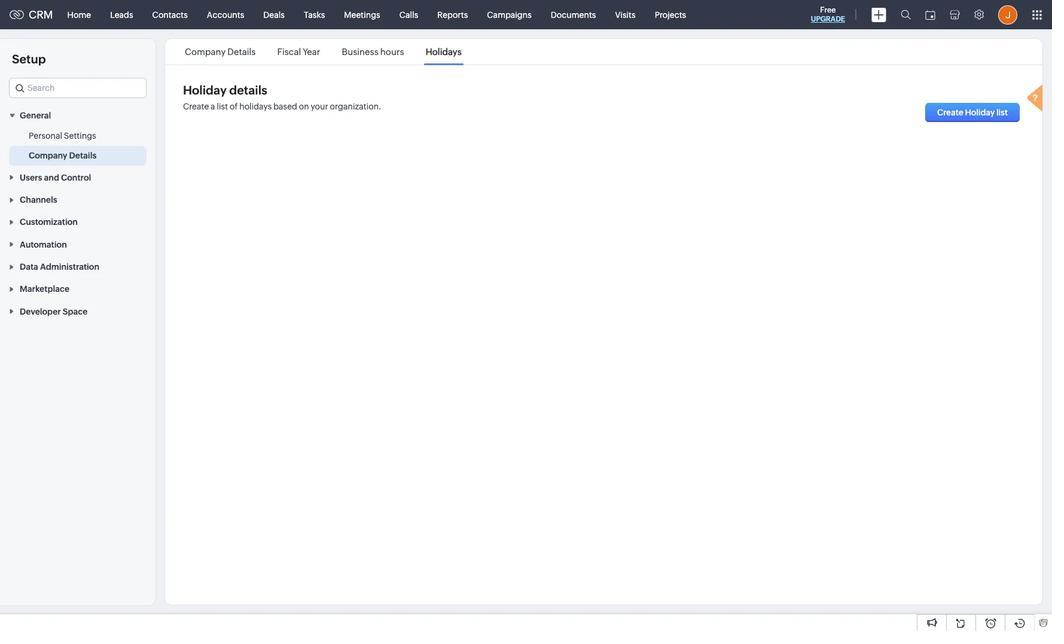 Task type: locate. For each thing, give the bounding box(es) containing it.
on
[[299, 102, 309, 111]]

projects
[[655, 10, 686, 19]]

1 vertical spatial holiday
[[965, 108, 995, 117]]

marketplace
[[20, 284, 69, 294]]

developer space
[[20, 307, 88, 316]]

company details link
[[183, 47, 258, 57], [29, 150, 97, 162]]

data
[[20, 262, 38, 272]]

0 horizontal spatial company details link
[[29, 150, 97, 162]]

based
[[274, 102, 297, 111]]

channels
[[20, 195, 57, 205]]

business hours
[[342, 47, 404, 57]]

channels button
[[0, 188, 156, 211]]

tasks link
[[294, 0, 335, 29]]

business
[[342, 47, 379, 57]]

personal
[[29, 131, 62, 141]]

company details link down personal settings link
[[29, 150, 97, 162]]

data administration button
[[0, 255, 156, 278]]

details inside 'list'
[[228, 47, 256, 57]]

accounts
[[207, 10, 244, 19]]

1 vertical spatial company details
[[29, 151, 97, 161]]

holidays
[[239, 102, 272, 111]]

holiday up a
[[183, 83, 227, 97]]

0 vertical spatial company details link
[[183, 47, 258, 57]]

1 horizontal spatial create
[[938, 108, 964, 117]]

year
[[303, 47, 320, 57]]

0 vertical spatial company details
[[185, 47, 256, 57]]

1 horizontal spatial company details
[[185, 47, 256, 57]]

crm link
[[10, 8, 53, 21]]

setup
[[12, 52, 46, 66]]

0 vertical spatial company
[[185, 47, 226, 57]]

details down settings
[[69, 151, 97, 161]]

list left help image
[[997, 108, 1008, 117]]

0 horizontal spatial details
[[69, 151, 97, 161]]

general region
[[0, 126, 156, 166]]

contacts link
[[143, 0, 197, 29]]

company
[[185, 47, 226, 57], [29, 151, 67, 161]]

holidays
[[426, 47, 462, 57]]

deals
[[263, 10, 285, 19]]

1 horizontal spatial details
[[228, 47, 256, 57]]

administration
[[40, 262, 99, 272]]

create holiday list button
[[926, 103, 1020, 122]]

free upgrade
[[811, 5, 845, 23]]

company details inside 'list'
[[185, 47, 256, 57]]

0 horizontal spatial company details
[[29, 151, 97, 161]]

company details link down accounts link
[[183, 47, 258, 57]]

hours
[[380, 47, 404, 57]]

Search text field
[[10, 78, 146, 98]]

personal settings
[[29, 131, 96, 141]]

users and control button
[[0, 166, 156, 188]]

1 vertical spatial company details link
[[29, 150, 97, 162]]

1 horizontal spatial list
[[997, 108, 1008, 117]]

details
[[228, 47, 256, 57], [69, 151, 97, 161]]

meetings
[[344, 10, 380, 19]]

visits link
[[606, 0, 645, 29]]

contacts
[[152, 10, 188, 19]]

holiday details
[[183, 83, 267, 97]]

upgrade
[[811, 15, 845, 23]]

holidays link
[[424, 47, 464, 57]]

0 horizontal spatial holiday
[[183, 83, 227, 97]]

list
[[174, 39, 473, 65]]

details up "details"
[[228, 47, 256, 57]]

company inside 'list'
[[185, 47, 226, 57]]

1 horizontal spatial company
[[185, 47, 226, 57]]

create a list of holidays based on your organization. create holiday list
[[183, 102, 1008, 117]]

leads link
[[101, 0, 143, 29]]

users
[[20, 173, 42, 182]]

calendar image
[[926, 10, 936, 19]]

list containing company details
[[174, 39, 473, 65]]

meetings link
[[335, 0, 390, 29]]

fiscal year link
[[276, 47, 322, 57]]

of
[[230, 102, 238, 111]]

holiday left help image
[[965, 108, 995, 117]]

free
[[820, 5, 836, 14]]

holiday
[[183, 83, 227, 97], [965, 108, 995, 117]]

leads
[[110, 10, 133, 19]]

customization
[[20, 217, 78, 227]]

list right a
[[217, 102, 228, 111]]

0 vertical spatial details
[[228, 47, 256, 57]]

automation
[[20, 240, 67, 249]]

space
[[63, 307, 88, 316]]

1 horizontal spatial holiday
[[965, 108, 995, 117]]

company details down accounts link
[[185, 47, 256, 57]]

tasks
[[304, 10, 325, 19]]

users and control
[[20, 173, 91, 182]]

1 vertical spatial details
[[69, 151, 97, 161]]

search image
[[901, 10, 911, 20]]

company details
[[185, 47, 256, 57], [29, 151, 97, 161]]

list
[[217, 102, 228, 111], [997, 108, 1008, 117]]

1 vertical spatial company
[[29, 151, 67, 161]]

company down the personal
[[29, 151, 67, 161]]

0 vertical spatial holiday
[[183, 83, 227, 97]]

projects link
[[645, 0, 696, 29]]

0 horizontal spatial company
[[29, 151, 67, 161]]

create
[[183, 102, 209, 111], [938, 108, 964, 117]]

None field
[[9, 78, 147, 98]]

company details down personal settings link
[[29, 151, 97, 161]]

fiscal year
[[277, 47, 320, 57]]

settings
[[64, 131, 96, 141]]

business hours link
[[340, 47, 406, 57]]

company down accounts link
[[185, 47, 226, 57]]

0 horizontal spatial list
[[217, 102, 228, 111]]



Task type: describe. For each thing, give the bounding box(es) containing it.
company details inside general region
[[29, 151, 97, 161]]

home link
[[58, 0, 101, 29]]

automation button
[[0, 233, 156, 255]]

company inside general region
[[29, 151, 67, 161]]

1 horizontal spatial company details link
[[183, 47, 258, 57]]

create menu element
[[865, 0, 894, 29]]

customization button
[[0, 211, 156, 233]]

profile image
[[999, 5, 1018, 24]]

details
[[229, 83, 267, 97]]

and
[[44, 173, 59, 182]]

reports link
[[428, 0, 478, 29]]

deals link
[[254, 0, 294, 29]]

0 horizontal spatial create
[[183, 102, 209, 111]]

marketplace button
[[0, 278, 156, 300]]

visits
[[615, 10, 636, 19]]

documents link
[[541, 0, 606, 29]]

calls link
[[390, 0, 428, 29]]

general
[[20, 111, 51, 120]]

documents
[[551, 10, 596, 19]]

developer space button
[[0, 300, 156, 322]]

search element
[[894, 0, 918, 29]]

developer
[[20, 307, 61, 316]]

home
[[67, 10, 91, 19]]

data administration
[[20, 262, 99, 272]]

accounts link
[[197, 0, 254, 29]]

reports
[[438, 10, 468, 19]]

personal settings link
[[29, 130, 96, 142]]

details inside general region
[[69, 151, 97, 161]]

help image
[[1025, 83, 1049, 116]]

organization.
[[330, 102, 381, 111]]

a
[[211, 102, 215, 111]]

your
[[311, 102, 328, 111]]

calls
[[400, 10, 418, 19]]

crm
[[29, 8, 53, 21]]

fiscal
[[277, 47, 301, 57]]

profile element
[[991, 0, 1025, 29]]

holiday inside the create a list of holidays based on your organization. create holiday list
[[965, 108, 995, 117]]

control
[[61, 173, 91, 182]]

create menu image
[[872, 7, 887, 22]]

campaigns link
[[478, 0, 541, 29]]

campaigns
[[487, 10, 532, 19]]

general button
[[0, 104, 156, 126]]



Task type: vqa. For each thing, say whether or not it's contained in the screenshot.
Other Modules field
no



